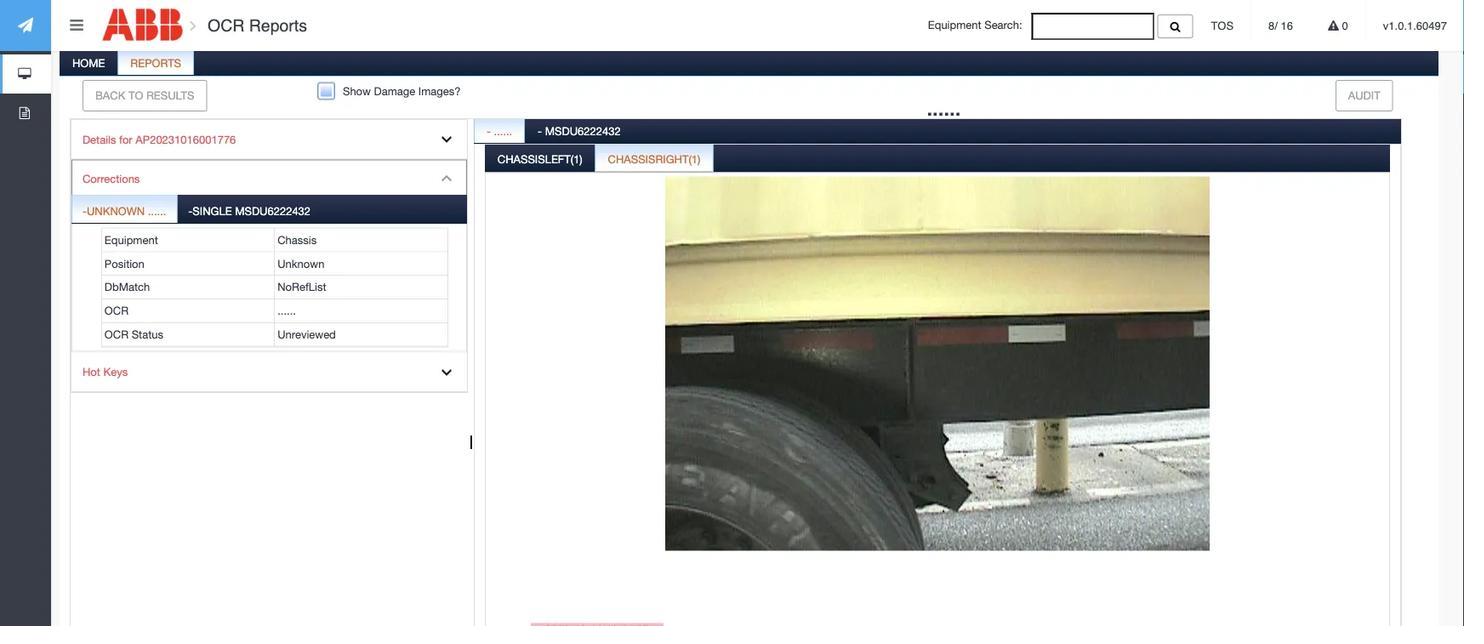 Task type: describe. For each thing, give the bounding box(es) containing it.
tab list containing - ......
[[474, 115, 1401, 626]]

...... tab list
[[57, 47, 1439, 626]]

- msdu6222432 link
[[526, 115, 633, 149]]

-unknown ......
[[82, 204, 166, 217]]

v1.0.1.60497
[[1383, 19, 1447, 32]]

0 button
[[1311, 0, 1365, 51]]

back to results
[[95, 89, 194, 102]]

tos button
[[1194, 0, 1251, 51]]

chassisright(1)
[[608, 153, 700, 166]]

...... inside row group
[[278, 304, 296, 317]]

reports inside the ...... tab list
[[130, 56, 181, 69]]

status
[[132, 328, 163, 341]]

reports link
[[119, 47, 193, 82]]

back to results button
[[82, 80, 207, 111]]

for
[[119, 132, 132, 146]]

details for ap20231016001776 link
[[71, 120, 467, 159]]

ocr for ocr reports
[[208, 16, 244, 35]]

equipment search:
[[928, 19, 1031, 32]]

chassis
[[278, 233, 317, 246]]

unreviewed
[[278, 328, 336, 341]]

bars image
[[70, 17, 83, 32]]

details for ap20231016001776
[[82, 132, 236, 146]]

ap20231016001776
[[136, 132, 236, 146]]

8/ 16
[[1268, 19, 1293, 32]]

ocr reports
[[203, 16, 307, 35]]

show
[[343, 84, 371, 97]]

- for - msdu6222432
[[538, 124, 542, 137]]

ocr for ocr status
[[105, 328, 128, 341]]

- ......
[[486, 124, 512, 137]]

0 vertical spatial unknown
[[87, 204, 145, 217]]

search:
[[984, 19, 1022, 32]]

chassisright(1) link
[[596, 143, 712, 178]]

home
[[72, 56, 105, 69]]

-single msdu6222432
[[188, 204, 311, 217]]

v1.0.1.60497 button
[[1366, 0, 1464, 51]]

menu inside the ...... tab list
[[71, 119, 468, 393]]

0 vertical spatial reports
[[249, 16, 307, 35]]

warning image
[[1328, 20, 1339, 31]]

msdu6222432 inside - msdu6222432 link
[[545, 124, 621, 137]]

- for -single msdu6222432
[[188, 204, 193, 217]]

to
[[128, 89, 143, 102]]



Task type: vqa. For each thing, say whether or not it's contained in the screenshot.
GateTop(1)
no



Task type: locate. For each thing, give the bounding box(es) containing it.
equipment left search:
[[928, 19, 981, 32]]

- msdu6222432
[[538, 124, 621, 137]]

- down corrections
[[82, 204, 87, 217]]

0
[[1339, 19, 1348, 32]]

menu item inside menu
[[71, 159, 467, 353]]

1 vertical spatial msdu6222432
[[235, 204, 311, 217]]

0 horizontal spatial equipment
[[105, 233, 158, 246]]

16
[[1281, 19, 1293, 32]]

tab list
[[474, 115, 1401, 626], [485, 143, 1390, 626], [71, 195, 467, 352]]

1 vertical spatial reports
[[130, 56, 181, 69]]

hot
[[82, 365, 100, 379]]

menu item containing corrections
[[71, 159, 467, 353]]

unknown down corrections
[[87, 204, 145, 217]]

ocr for ocr
[[105, 304, 128, 317]]

single
[[193, 204, 232, 217]]

tos
[[1211, 19, 1234, 32]]

row group
[[102, 229, 447, 347]]

1 horizontal spatial msdu6222432
[[545, 124, 621, 137]]

1 horizontal spatial equipment
[[928, 19, 981, 32]]

msdu6222432 down corrections link
[[235, 204, 311, 217]]

None field
[[1031, 13, 1154, 40]]

0 vertical spatial ocr
[[208, 16, 244, 35]]

msdu6222432 inside -single msdu6222432 link
[[235, 204, 311, 217]]

row group containing equipment
[[102, 229, 447, 347]]

corrections
[[82, 172, 140, 185]]

- right -unknown ......
[[188, 204, 193, 217]]

unknown
[[87, 204, 145, 217], [278, 257, 324, 270]]

8/ 16 button
[[1251, 0, 1310, 51]]

equipment
[[928, 19, 981, 32], [105, 233, 158, 246]]

equipment up position
[[105, 233, 158, 246]]

1 horizontal spatial reports
[[249, 16, 307, 35]]

menu containing details for ap20231016001776
[[71, 119, 468, 393]]

images?
[[418, 84, 461, 97]]

hot keys
[[82, 365, 128, 379]]

damage
[[374, 84, 415, 97]]

audit button
[[1335, 80, 1393, 111]]

1 vertical spatial equipment
[[105, 233, 158, 246]]

row group inside menu
[[102, 229, 447, 347]]

- up chassisleft(1)
[[538, 124, 542, 137]]

ocr status
[[105, 328, 163, 341]]

- for -unknown ......
[[82, 204, 87, 217]]

1 horizontal spatial unknown
[[278, 257, 324, 270]]

tab list containing -unknown ......
[[71, 195, 467, 352]]

equipment inside row group
[[105, 233, 158, 246]]

keys
[[103, 365, 128, 379]]

msdu6222432
[[545, 124, 621, 137], [235, 204, 311, 217]]

- for - ......
[[486, 124, 491, 137]]

0 vertical spatial msdu6222432
[[545, 124, 621, 137]]

msdu6222432 up chassisleft(1)
[[545, 124, 621, 137]]

search image
[[1170, 21, 1180, 32]]

navigation
[[0, 0, 51, 133]]

- inside 'link'
[[486, 124, 491, 137]]

results
[[146, 89, 194, 102]]

position
[[105, 257, 144, 270]]

-single msdu6222432 link
[[178, 195, 321, 223]]

chassisleft(1)
[[498, 153, 582, 166]]

- ...... link
[[475, 115, 524, 149]]

tab list containing chassisleft(1)
[[485, 143, 1390, 626]]

corrections link
[[71, 159, 467, 199]]

equipment for equipment
[[105, 233, 158, 246]]

home link
[[60, 47, 117, 82]]

1 vertical spatial unknown
[[278, 257, 324, 270]]

0 vertical spatial equipment
[[928, 19, 981, 32]]

1 vertical spatial ocr
[[105, 304, 128, 317]]

hot keys link
[[71, 353, 467, 392]]

0 horizontal spatial unknown
[[87, 204, 145, 217]]

details
[[82, 132, 116, 146]]

audit
[[1348, 89, 1380, 102]]

dbmatch
[[105, 281, 150, 294]]

show damage images?
[[343, 84, 461, 97]]

ocr
[[208, 16, 244, 35], [105, 304, 128, 317], [105, 328, 128, 341]]

tab list inside menu
[[71, 195, 467, 352]]

back
[[95, 89, 125, 102]]

menu
[[71, 119, 468, 393]]

0 horizontal spatial reports
[[130, 56, 181, 69]]

-
[[486, 124, 491, 137], [538, 124, 542, 137], [82, 204, 87, 217], [188, 204, 193, 217]]

...... inside 'link'
[[494, 124, 512, 137]]

noreflist
[[278, 281, 326, 294]]

menu item
[[71, 159, 467, 353]]

- up chassisleft(1) link
[[486, 124, 491, 137]]

......
[[927, 96, 961, 120], [494, 124, 512, 137], [148, 204, 166, 217], [278, 304, 296, 317]]

2 vertical spatial ocr
[[105, 328, 128, 341]]

chassisleft(1) link
[[486, 143, 594, 178]]

-unknown ...... link
[[72, 195, 176, 223]]

8/
[[1268, 19, 1278, 32]]

0 horizontal spatial msdu6222432
[[235, 204, 311, 217]]

equipment for equipment search:
[[928, 19, 981, 32]]

unknown up 'noreflist'
[[278, 257, 324, 270]]

reports
[[249, 16, 307, 35], [130, 56, 181, 69]]



